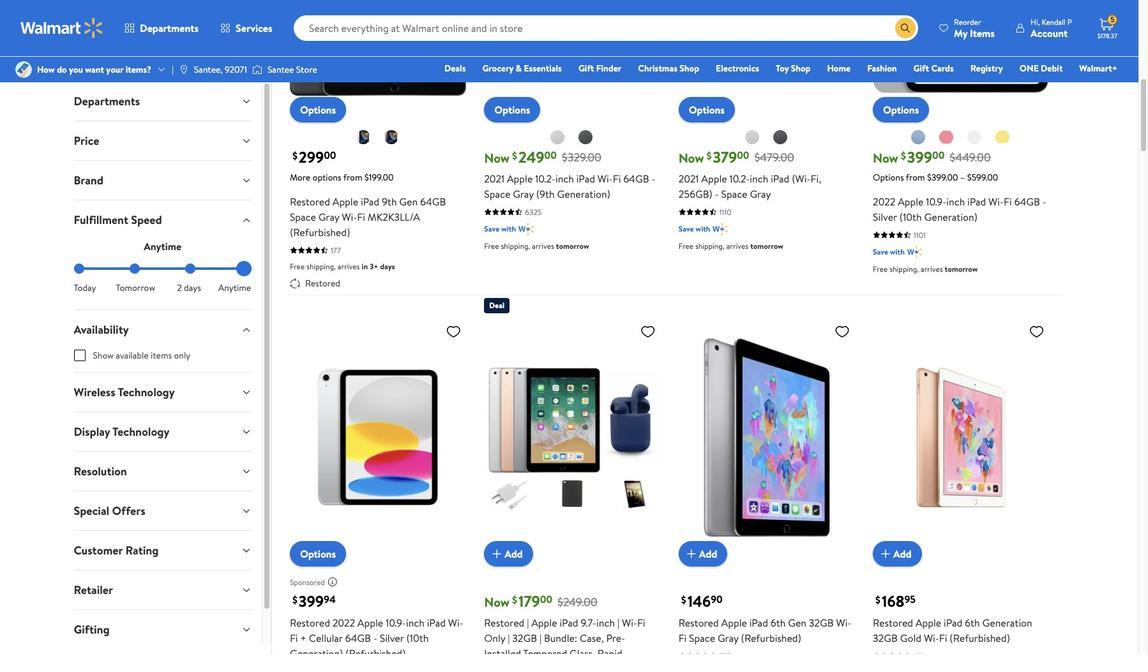 Task type: locate. For each thing, give the bounding box(es) containing it.
179
[[519, 591, 540, 613]]

add to favorites list, restored | apple ipad 9.7-inch | wi-fi only | 32gb | bundle: case, pre-installed tempered glass, rapid charger, bluetooth/wireless airbuds by certified 2 day express image
[[640, 324, 656, 340]]

1 horizontal spatial save
[[679, 223, 694, 234]]

options link down "store"
[[290, 97, 346, 122]]

0 horizontal spatial days
[[184, 282, 201, 294]]

with
[[502, 223, 516, 234], [696, 223, 711, 234], [890, 246, 905, 257]]

1 vertical spatial gen
[[788, 617, 807, 631]]

(10th inside 2022 apple 10.9-inch ipad wi-fi 64gb - silver (10th generation)
[[900, 210, 922, 224]]

technology inside tab
[[118, 385, 175, 400]]

gift left finder
[[579, 62, 594, 75]]

2 shop from the left
[[791, 62, 811, 75]]

services
[[236, 21, 273, 35]]

Today radio
[[74, 264, 84, 274]]

tomorrow for 379
[[751, 241, 784, 251]]

arrives for $329.00
[[532, 241, 554, 251]]

gray down 90
[[718, 632, 739, 646]]

10.2- up (9th
[[535, 172, 556, 186]]

shipping, for $329.00
[[501, 241, 530, 251]]

price
[[74, 133, 99, 149]]

32gb inside restored apple ipad 6th generation 32gb gold wi-fi (refurbished)
[[873, 632, 898, 646]]

1 horizontal spatial tomorrow
[[751, 241, 784, 251]]

shipping, down 6325
[[501, 241, 530, 251]]

0 horizontal spatial with
[[502, 223, 516, 234]]

gen inside restored apple ipad 6th gen 32gb wi- fi space gray (refurbished)
[[788, 617, 807, 631]]

1 horizontal spatial add
[[699, 547, 717, 561]]

1 add button from the left
[[484, 542, 533, 567]]

from left $399.00
[[906, 171, 925, 184]]

3+
[[370, 261, 378, 272]]

0 vertical spatial 2022
[[873, 195, 896, 209]]

1 vertical spatial (10th
[[406, 632, 429, 646]]

free shipping, arrives tomorrow down 6325
[[484, 241, 589, 251]]

walmart+ link
[[1074, 61, 1123, 75]]

today
[[74, 282, 96, 294]]

None radio
[[185, 264, 196, 274]]

anytime down speed
[[144, 240, 181, 254]]

0 horizontal spatial tomorrow
[[556, 241, 589, 251]]

options for $479.00
[[689, 103, 725, 117]]

0 horizontal spatial shop
[[680, 62, 699, 75]]

2 from from the left
[[906, 171, 925, 184]]

&
[[516, 62, 522, 75]]

1 vertical spatial silver
[[380, 632, 404, 646]]

bundle:
[[544, 632, 577, 646]]

2 6th from the left
[[965, 617, 980, 631]]

add button for 168
[[873, 542, 922, 567]]

wireless
[[74, 385, 115, 400]]

options link for $329.00
[[484, 97, 541, 122]]

installed
[[484, 647, 521, 655]]

2021 inside now $ 379 00 $479.00 2021 apple 10.2-inch ipad (wi-fi, 256gb) - space gray
[[679, 172, 699, 186]]

wi- inside restored apple ipad 6th gen 32gb wi- fi space gray (refurbished)
[[836, 617, 852, 631]]

10.2-
[[535, 172, 556, 186], [730, 172, 750, 186]]

1 horizontal spatial 2021
[[679, 172, 699, 186]]

now inside the now $ 399 00 $449.00 options from $399.00 – $599.00
[[873, 149, 899, 167]]

$ inside $ 168 95
[[876, 594, 881, 608]]

6th for 146
[[771, 617, 786, 631]]

ipad
[[577, 172, 595, 186], [771, 172, 790, 186], [361, 195, 379, 209], [968, 195, 986, 209], [427, 617, 446, 631], [560, 617, 578, 631], [750, 617, 768, 631], [944, 617, 963, 631]]

00 inside the now $ 399 00 $449.00 options from $399.00 – $599.00
[[933, 148, 945, 162]]

options for $329.00
[[495, 103, 530, 117]]

free shipping, arrives tomorrow for 249
[[484, 241, 589, 251]]

with for 379
[[696, 223, 711, 234]]

(refurbished)
[[290, 225, 350, 239], [741, 632, 802, 646], [950, 632, 1010, 646], [346, 647, 406, 655]]

ipad inside the restored 2022 apple 10.9-inch ipad wi- fi + cellular 64gb - silver (10th generation) (refurbished)
[[427, 617, 446, 631]]

379
[[713, 146, 737, 168]]

1 vertical spatial generation)
[[925, 210, 978, 224]]

3 silver image from the left
[[745, 129, 760, 145]]

add button up $ 168 95
[[873, 542, 922, 567]]

$ inside $ 399 94
[[292, 594, 298, 608]]

5 $178.37
[[1098, 14, 1118, 40]]

1 horizontal spatial save with
[[679, 223, 711, 234]]

1 vertical spatial 10.9-
[[386, 617, 406, 631]]

$ inside now $ 179 00 $249.00 restored | apple ipad 9.7-inch | wi-fi only | 32gb | bundle: case, pre- installed tempered glass, rap
[[512, 594, 517, 608]]

silver image for $329.00
[[550, 129, 566, 145]]

shop right the toy
[[791, 62, 811, 75]]

apple inside "now $ 249 00 $329.00 2021 apple 10.2-inch ipad wi-fi 64gb - space gray (9th generation)"
[[507, 172, 533, 186]]

restored inside restored apple ipad 6th gen 32gb wi- fi space gray (refurbished)
[[679, 617, 719, 631]]

$ inside the now $ 399 00 $449.00 options from $399.00 – $599.00
[[901, 149, 906, 163]]

1 horizontal spatial add to cart image
[[684, 547, 699, 562]]

walmart plus image for 249
[[519, 223, 534, 235]]

0 vertical spatial 399
[[908, 146, 933, 168]]

9th
[[382, 195, 397, 209]]

arrives left in
[[338, 261, 360, 272]]

from right options
[[343, 171, 362, 184]]

add button
[[484, 542, 533, 567], [679, 542, 728, 567], [873, 542, 922, 567]]

add to cart image for 168
[[878, 547, 894, 562]]

00 left $329.00
[[545, 148, 557, 162]]

restored
[[290, 195, 330, 209], [305, 277, 340, 290], [290, 617, 330, 631], [484, 617, 525, 631], [679, 617, 719, 631], [873, 617, 913, 631]]

options down "store"
[[300, 103, 336, 117]]

1 vertical spatial technology
[[112, 424, 169, 440]]

1 horizontal spatial 2022
[[873, 195, 896, 209]]

reorder my items
[[954, 16, 995, 40]]

$ 168 95
[[876, 591, 916, 613]]

1 shop from the left
[[680, 62, 699, 75]]

fi
[[613, 172, 621, 186], [1004, 195, 1012, 209], [357, 210, 365, 224], [637, 617, 645, 631], [290, 632, 298, 646], [679, 632, 687, 646], [939, 632, 948, 646]]

days right 2
[[184, 282, 201, 294]]

1 horizontal spatial 6th
[[965, 617, 980, 631]]

departments
[[140, 21, 199, 35], [74, 93, 140, 109]]

apple inside restored apple ipad 6th gen 32gb wi- fi space gray (refurbished)
[[721, 617, 747, 631]]

free shipping, arrives tomorrow down "1110"
[[679, 241, 784, 251]]

technology down wireless technology
[[112, 424, 169, 440]]

add button up the 179
[[484, 542, 533, 567]]

add for 168
[[894, 547, 912, 561]]

restored inside restored apple ipad 6th generation 32gb gold wi-fi (refurbished)
[[873, 617, 913, 631]]

inch inside now $ 379 00 $479.00 2021 apple 10.2-inch ipad (wi-fi, 256gb) - space gray
[[750, 172, 769, 186]]

add for 146
[[699, 547, 717, 561]]

now inside now $ 379 00 $479.00 2021 apple 10.2-inch ipad (wi-fi, 256gb) - space gray
[[679, 149, 704, 167]]

space gray image for $329.00
[[578, 129, 594, 145]]

2 horizontal spatial with
[[890, 246, 905, 257]]

restored down 146
[[679, 617, 719, 631]]

0 horizontal spatial (10th
[[406, 632, 429, 646]]

wi-
[[598, 172, 613, 186], [989, 195, 1004, 209], [342, 210, 357, 224], [448, 617, 464, 631], [622, 617, 637, 631], [836, 617, 852, 631], [924, 632, 939, 646]]

1110
[[720, 207, 732, 218]]

space gray image
[[384, 129, 399, 145], [578, 129, 594, 145]]

space up "1110"
[[721, 187, 748, 201]]

departments button up price tab
[[64, 82, 262, 121]]

add to cart image
[[489, 547, 505, 562], [684, 547, 699, 562], [878, 547, 894, 562]]

2021
[[484, 172, 505, 186], [679, 172, 699, 186]]

walmart plus image down "1110"
[[713, 223, 728, 235]]

options for 399
[[300, 548, 336, 562]]

64gb
[[623, 172, 649, 186], [420, 195, 446, 209], [1015, 195, 1040, 209], [345, 632, 371, 646]]

toy shop link
[[770, 61, 817, 75]]

silver inside 2022 apple 10.9-inch ipad wi-fi 64gb - silver (10th generation)
[[873, 210, 897, 224]]

restored 2022 apple 10.9-inch ipad wi- fi + cellular 64gb - silver (10th generation) (refurbished)
[[290, 617, 464, 655]]

santee, 92071
[[194, 63, 247, 76]]

show
[[93, 349, 114, 362]]

silver image left space gray image
[[745, 129, 760, 145]]

0 horizontal spatial add to cart image
[[489, 547, 505, 562]]

how fast do you want your order? option group
[[74, 264, 252, 294]]

restored for restored apple ipad 6th gen 32gb wi- fi space gray (refurbished)
[[679, 617, 719, 631]]

restored up +
[[290, 617, 330, 631]]

2 horizontal spatial add button
[[873, 542, 922, 567]]

add to favorites list, restored apple ipad 6th generation 32gb gold wi-fi (refurbished) image
[[1029, 324, 1045, 340]]

0 horizontal spatial add button
[[484, 542, 533, 567]]

1 horizontal spatial gift
[[914, 62, 929, 75]]

$399.00
[[927, 171, 958, 184]]

$479.00
[[755, 150, 795, 166]]

94
[[324, 593, 336, 607]]

options link
[[290, 97, 346, 122], [484, 97, 541, 122], [679, 97, 735, 122], [873, 97, 929, 122], [290, 542, 346, 567]]

departments up items?
[[140, 21, 199, 35]]

10.2- inside "now $ 249 00 $329.00 2021 apple 10.2-inch ipad wi-fi 64gb - space gray (9th generation)"
[[535, 172, 556, 186]]

options inside the now $ 399 00 $449.00 options from $399.00 – $599.00
[[873, 171, 904, 184]]

2 horizontal spatial  image
[[252, 63, 262, 76]]

gifting button
[[64, 611, 262, 650]]

1 10.2- from the left
[[535, 172, 556, 186]]

gen inside restored apple ipad 9th gen 64gb space gray wi-fi mk2k3ll/a (refurbished)
[[399, 195, 418, 209]]

146
[[688, 591, 711, 613]]

space down $ 146 90
[[689, 632, 715, 646]]

how do you want your items?
[[37, 63, 151, 76]]

options link down &
[[484, 97, 541, 122]]

add to favorites list, restored apple ipad 6th gen 32gb wi-fi space gray (refurbished) image
[[835, 324, 850, 340]]

do
[[57, 63, 67, 76]]

fulfillment speed button
[[64, 201, 262, 240]]

Tomorrow radio
[[130, 264, 140, 274]]

1 vertical spatial anytime
[[218, 282, 251, 294]]

christmas shop link
[[633, 61, 705, 75]]

00 up options
[[324, 148, 336, 162]]

0 horizontal spatial gift
[[579, 62, 594, 75]]

1 horizontal spatial free shipping, arrives tomorrow
[[679, 241, 784, 251]]

3 add from the left
[[894, 547, 912, 561]]

1 horizontal spatial 10.9-
[[926, 195, 947, 209]]

gray up 6325
[[513, 187, 534, 201]]

now inside now $ 179 00 $249.00 restored | apple ipad 9.7-inch | wi-fi only | 32gb | bundle: case, pre- installed tempered glass, rap
[[484, 594, 510, 611]]

2 add button from the left
[[679, 542, 728, 567]]

generation) down $329.00
[[557, 187, 610, 201]]

apple inside restored apple ipad 6th generation 32gb gold wi-fi (refurbished)
[[916, 617, 942, 631]]

10.2- down 379
[[730, 172, 750, 186]]

fashion
[[867, 62, 897, 75]]

1 vertical spatial 399
[[299, 591, 324, 613]]

inch inside 2022 apple 10.9-inch ipad wi-fi 64gb - silver (10th generation)
[[947, 195, 965, 209]]

apple inside the restored 2022 apple 10.9-inch ipad wi- fi + cellular 64gb - silver (10th generation) (refurbished)
[[358, 617, 383, 631]]

00 for 399
[[933, 148, 945, 162]]

None range field
[[74, 268, 252, 270]]

1 horizontal spatial days
[[380, 261, 395, 272]]

2022 inside the restored 2022 apple 10.9-inch ipad wi- fi + cellular 64gb - silver (10th generation) (refurbished)
[[333, 617, 355, 631]]

1 horizontal spatial anytime
[[218, 282, 251, 294]]

1 silver image from the left
[[356, 129, 371, 145]]

 image right 92071
[[252, 63, 262, 76]]

space gray image up the $199.00
[[384, 129, 399, 145]]

1 from from the left
[[343, 171, 362, 184]]

options link up blue icon
[[873, 97, 929, 122]]

- inside the restored 2022 apple 10.9-inch ipad wi- fi + cellular 64gb - silver (10th generation) (refurbished)
[[373, 632, 377, 646]]

2 horizontal spatial generation)
[[925, 210, 978, 224]]

399 down sponsored
[[299, 591, 324, 613]]

$ 399 94
[[292, 591, 336, 613]]

1 horizontal spatial 32gb
[[809, 617, 834, 631]]

10.9-
[[926, 195, 947, 209], [386, 617, 406, 631]]

restored down more
[[290, 195, 330, 209]]

apple inside restored apple ipad 9th gen 64gb space gray wi-fi mk2k3ll/a (refurbished)
[[333, 195, 358, 209]]

fulfillment speed tab
[[64, 201, 262, 240]]

0 vertical spatial gen
[[399, 195, 418, 209]]

2 horizontal spatial free shipping, arrives tomorrow
[[873, 264, 978, 274]]

gift left the cards
[[914, 62, 929, 75]]

shipping, down 177
[[307, 261, 336, 272]]

2 10.2- from the left
[[730, 172, 750, 186]]

your
[[106, 63, 123, 76]]

free
[[484, 241, 499, 251], [679, 241, 694, 251], [290, 261, 305, 272], [873, 264, 888, 274]]

1 horizontal spatial walmart plus image
[[713, 223, 728, 235]]

inch inside "now $ 249 00 $329.00 2021 apple 10.2-inch ipad wi-fi 64gb - space gray (9th generation)"
[[556, 172, 574, 186]]

2022 down the now $ 399 00 $449.00 options from $399.00 – $599.00
[[873, 195, 896, 209]]

0 horizontal spatial gen
[[399, 195, 418, 209]]

32gb
[[809, 617, 834, 631], [512, 632, 537, 646], [873, 632, 898, 646]]

inch inside the restored 2022 apple 10.9-inch ipad wi- fi + cellular 64gb - silver (10th generation) (refurbished)
[[406, 617, 425, 631]]

0 horizontal spatial add
[[505, 547, 523, 561]]

1 vertical spatial days
[[184, 282, 201, 294]]

0 horizontal spatial 10.2-
[[535, 172, 556, 186]]

2021 for 379
[[679, 172, 699, 186]]

1 gift from the left
[[579, 62, 594, 75]]

0 horizontal spatial space gray image
[[384, 129, 399, 145]]

arrives down 6325
[[532, 241, 554, 251]]

0 horizontal spatial 32gb
[[512, 632, 537, 646]]

space left (9th
[[484, 187, 511, 201]]

0 vertical spatial 10.9-
[[926, 195, 947, 209]]

add button up $ 146 90
[[679, 542, 728, 567]]

399 down blue icon
[[908, 146, 933, 168]]

00 inside "now $ 249 00 $329.00 2021 apple 10.2-inch ipad wi-fi 64gb - space gray (9th generation)"
[[545, 148, 557, 162]]

 image left santee, on the left top
[[179, 65, 189, 75]]

options link up 379
[[679, 97, 735, 122]]

grocery & essentials
[[483, 62, 562, 75]]

days inside "how fast do you want your order?" option group
[[184, 282, 201, 294]]

| up the pre-
[[618, 617, 620, 631]]

space down more
[[290, 210, 316, 224]]

2 horizontal spatial add
[[894, 547, 912, 561]]

2 space gray image from the left
[[578, 129, 594, 145]]

0 horizontal spatial  image
[[15, 61, 32, 78]]

options up blue icon
[[883, 103, 919, 117]]

0 vertical spatial technology
[[118, 385, 175, 400]]

00 left $249.00
[[540, 593, 553, 607]]

0 horizontal spatial 6th
[[771, 617, 786, 631]]

00 inside now $ 379 00 $479.00 2021 apple 10.2-inch ipad (wi-fi, 256gb) - space gray
[[737, 148, 750, 162]]

ipad inside restored apple ipad 6th gen 32gb wi- fi space gray (refurbished)
[[750, 617, 768, 631]]

arrives down "1110"
[[727, 241, 749, 251]]

$599.00
[[968, 171, 998, 184]]

0 vertical spatial (10th
[[900, 210, 922, 224]]

case,
[[580, 632, 604, 646]]

fashion link
[[862, 61, 903, 75]]

1 space gray image from the left
[[384, 129, 399, 145]]

shipping, down "1110"
[[695, 241, 725, 251]]

1 horizontal spatial shop
[[791, 62, 811, 75]]

departments button up items?
[[114, 13, 210, 43]]

generation)
[[557, 187, 610, 201], [925, 210, 978, 224], [290, 647, 343, 655]]

1 horizontal spatial  image
[[179, 65, 189, 75]]

0 vertical spatial silver
[[873, 210, 897, 224]]

| up the departments tab
[[172, 63, 174, 76]]

clear search field text image
[[880, 23, 890, 33]]

0 horizontal spatial 2022
[[333, 617, 355, 631]]

silver image up $449.00
[[967, 129, 982, 145]]

1 horizontal spatial (10th
[[900, 210, 922, 224]]

options down &
[[495, 103, 530, 117]]

tomorrow
[[556, 241, 589, 251], [751, 241, 784, 251], [945, 264, 978, 274]]

$ 146 90
[[681, 591, 723, 613]]

2 horizontal spatial save
[[873, 246, 889, 257]]

1 horizontal spatial 399
[[908, 146, 933, 168]]

2021 inside "now $ 249 00 $329.00 2021 apple 10.2-inch ipad wi-fi 64gb - space gray (9th generation)"
[[484, 172, 505, 186]]

shipping, for $479.00
[[695, 241, 725, 251]]

save with
[[484, 223, 516, 234], [679, 223, 711, 234], [873, 246, 905, 257]]

restored for restored 2022 apple 10.9-inch ipad wi- fi + cellular 64gb - silver (10th generation) (refurbished)
[[290, 617, 330, 631]]

0 horizontal spatial save with
[[484, 223, 516, 234]]

2 horizontal spatial add to cart image
[[878, 547, 894, 562]]

silver image for 299
[[356, 129, 371, 145]]

 image for santee store
[[252, 63, 262, 76]]

options link up sponsored
[[290, 542, 346, 567]]

free shipping, arrives tomorrow
[[484, 241, 589, 251], [679, 241, 784, 251], [873, 264, 978, 274]]

10.2- inside now $ 379 00 $479.00 2021 apple 10.2-inch ipad (wi-fi, 256gb) - space gray
[[730, 172, 750, 186]]

inch inside now $ 179 00 $249.00 restored | apple ipad 9.7-inch | wi-fi only | 32gb | bundle: case, pre- installed tempered glass, rap
[[597, 617, 615, 631]]

deal
[[489, 300, 505, 311]]

(10th
[[900, 210, 922, 224], [406, 632, 429, 646]]

resolution tab
[[64, 452, 262, 491]]

32gb inside restored apple ipad 6th gen 32gb wi- fi space gray (refurbished)
[[809, 617, 834, 631]]

$ inside now $ 379 00 $479.00 2021 apple 10.2-inch ipad (wi-fi, 256gb) - space gray
[[707, 149, 712, 163]]

options up 379
[[689, 103, 725, 117]]

more options from $199.00
[[290, 171, 394, 184]]

2 add to cart image from the left
[[684, 547, 699, 562]]

finder
[[596, 62, 622, 75]]

departments tab
[[64, 82, 262, 121]]

1 horizontal spatial from
[[906, 171, 925, 184]]

2 walmart plus image from the left
[[713, 223, 728, 235]]

2022 up cellular
[[333, 617, 355, 631]]

6th inside restored apple ipad 6th gen 32gb wi- fi space gray (refurbished)
[[771, 617, 786, 631]]

2 horizontal spatial tomorrow
[[945, 264, 978, 274]]

0 vertical spatial departments button
[[114, 13, 210, 43]]

| up installed
[[508, 632, 510, 646]]

save for 249
[[484, 223, 500, 234]]

shop for toy shop
[[791, 62, 811, 75]]

anytime down anytime option
[[218, 282, 251, 294]]

options for $449.00
[[883, 103, 919, 117]]

6th for 168
[[965, 617, 980, 631]]

price button
[[64, 121, 262, 160]]

0 vertical spatial days
[[380, 261, 395, 272]]

from inside the now $ 399 00 $449.00 options from $399.00 – $599.00
[[906, 171, 925, 184]]

2 horizontal spatial 32gb
[[873, 632, 898, 646]]

speed
[[131, 212, 162, 228]]

gray up 177
[[319, 210, 339, 224]]

3 add button from the left
[[873, 542, 922, 567]]

1 horizontal spatial silver
[[873, 210, 897, 224]]

add
[[505, 547, 523, 561], [699, 547, 717, 561], [894, 547, 912, 561]]

gifting
[[74, 622, 110, 638]]

0 horizontal spatial 399
[[299, 591, 324, 613]]

0 vertical spatial generation)
[[557, 187, 610, 201]]

2 silver image from the left
[[550, 129, 566, 145]]

2 add from the left
[[699, 547, 717, 561]]

64gb inside the restored 2022 apple 10.9-inch ipad wi- fi + cellular 64gb - silver (10th generation) (refurbished)
[[345, 632, 371, 646]]

now $ 399 00 $449.00 options from $399.00 – $599.00
[[873, 146, 998, 184]]

now for 249
[[484, 149, 510, 167]]

0 horizontal spatial silver
[[380, 632, 404, 646]]

shop for christmas shop
[[680, 62, 699, 75]]

restored for restored
[[305, 277, 340, 290]]

 image left how
[[15, 61, 32, 78]]

space inside now $ 379 00 $479.00 2021 apple 10.2-inch ipad (wi-fi, 256gb) - space gray
[[721, 187, 748, 201]]

fi inside 2022 apple 10.9-inch ipad wi-fi 64gb - silver (10th generation)
[[1004, 195, 1012, 209]]

0 horizontal spatial 10.9-
[[386, 617, 406, 631]]

Show available items only checkbox
[[74, 350, 85, 362]]

0 horizontal spatial free shipping, arrives tomorrow
[[484, 241, 589, 251]]

3 add to cart image from the left
[[878, 547, 894, 562]]

walmart plus image
[[519, 223, 534, 235], [713, 223, 728, 235]]

technology
[[118, 385, 175, 400], [112, 424, 169, 440]]

restored inside the restored 2022 apple 10.9-inch ipad wi- fi + cellular 64gb - silver (10th generation) (refurbished)
[[290, 617, 330, 631]]

add up 95
[[894, 547, 912, 561]]

1 6th from the left
[[771, 617, 786, 631]]

1 vertical spatial 2022
[[333, 617, 355, 631]]

add button for 146
[[679, 542, 728, 567]]

restored apple ipad 6th generation 32gb gold wi-fi (refurbished)
[[873, 617, 1033, 646]]

 image for santee, 92071
[[179, 65, 189, 75]]

restored inside restored apple ipad 9th gen 64gb space gray wi-fi mk2k3ll/a (refurbished)
[[290, 195, 330, 209]]

generation) down cellular
[[290, 647, 343, 655]]

apple inside now $ 179 00 $249.00 restored | apple ipad 9.7-inch | wi-fi only | 32gb | bundle: case, pre- installed tempered glass, rap
[[532, 617, 557, 631]]

now for 379
[[679, 149, 704, 167]]

save with for 249
[[484, 223, 516, 234]]

pre-
[[606, 632, 625, 646]]

options left $399.00
[[873, 171, 904, 184]]

items
[[151, 349, 172, 362]]

add up the 179
[[505, 547, 523, 561]]

restored up "only"
[[484, 617, 525, 631]]

from
[[343, 171, 362, 184], [906, 171, 925, 184]]

 image
[[15, 61, 32, 78], [252, 63, 262, 76], [179, 65, 189, 75]]

00 inside now $ 179 00 $249.00 restored | apple ipad 9.7-inch | wi-fi only | 32gb | bundle: case, pre- installed tempered glass, rap
[[540, 593, 553, 607]]

00 for 379
[[737, 148, 750, 162]]

now
[[484, 149, 510, 167], [679, 149, 704, 167], [873, 149, 899, 167], [484, 594, 510, 611]]

space gray image up $329.00
[[578, 129, 594, 145]]

1 horizontal spatial generation)
[[557, 187, 610, 201]]

wireless technology tab
[[64, 373, 262, 412]]

departments down your
[[74, 93, 140, 109]]

with for 249
[[502, 223, 516, 234]]

silver image
[[356, 129, 371, 145], [550, 129, 566, 145], [745, 129, 760, 145], [967, 129, 982, 145]]

inch
[[556, 172, 574, 186], [750, 172, 769, 186], [947, 195, 965, 209], [406, 617, 425, 631], [597, 617, 615, 631]]

space gray image for 299
[[384, 129, 399, 145]]

0 horizontal spatial walmart plus image
[[519, 223, 534, 235]]

gray down $479.00
[[750, 187, 771, 201]]

technology for display technology
[[112, 424, 169, 440]]

1 2021 from the left
[[484, 172, 505, 186]]

cards
[[931, 62, 954, 75]]

walmart plus image down 6325
[[519, 223, 534, 235]]

save for 379
[[679, 223, 694, 234]]

restored down free shipping, arrives in 3+ days
[[305, 277, 340, 290]]

1 horizontal spatial 10.2-
[[730, 172, 750, 186]]

santee
[[268, 63, 294, 76]]

restored down 168
[[873, 617, 913, 631]]

silver image up $329.00
[[550, 129, 566, 145]]

add up 90
[[699, 547, 717, 561]]

options up sponsored
[[300, 548, 336, 562]]

$ inside "now $ 249 00 $329.00 2021 apple 10.2-inch ipad wi-fi 64gb - space gray (9th generation)"
[[512, 149, 517, 163]]

now inside "now $ 249 00 $329.00 2021 apple 10.2-inch ipad wi-fi 64gb - space gray (9th generation)"
[[484, 149, 510, 167]]

0 horizontal spatial from
[[343, 171, 362, 184]]

0 horizontal spatial generation)
[[290, 647, 343, 655]]

0 horizontal spatial 2021
[[484, 172, 505, 186]]

generation) up 1101
[[925, 210, 978, 224]]

4 silver image from the left
[[967, 129, 982, 145]]

shop right the 'christmas'
[[680, 62, 699, 75]]

0 vertical spatial anytime
[[144, 240, 181, 254]]

0 horizontal spatial save
[[484, 223, 500, 234]]

- inside 2022 apple 10.9-inch ipad wi-fi 64gb - silver (10th generation)
[[1043, 195, 1047, 209]]

00 down pink image
[[933, 148, 945, 162]]

ipad inside "now $ 249 00 $329.00 2021 apple 10.2-inch ipad wi-fi 64gb - space gray (9th generation)"
[[577, 172, 595, 186]]

1 horizontal spatial with
[[696, 223, 711, 234]]

days
[[380, 261, 395, 272], [184, 282, 201, 294]]

1 horizontal spatial add button
[[679, 542, 728, 567]]

| down the 179
[[527, 617, 529, 631]]

00 left $479.00
[[737, 148, 750, 162]]

options link for 399
[[290, 542, 346, 567]]

1 horizontal spatial space gray image
[[578, 129, 594, 145]]

2 gift from the left
[[914, 62, 929, 75]]

technology down the show available items only
[[118, 385, 175, 400]]

anytime inside "how fast do you want your order?" option group
[[218, 282, 251, 294]]

1 horizontal spatial gen
[[788, 617, 807, 631]]

1 walmart plus image from the left
[[519, 223, 534, 235]]

available
[[116, 349, 149, 362]]

2 vertical spatial generation)
[[290, 647, 343, 655]]

silver image up the $199.00
[[356, 129, 371, 145]]

hi, kendall p account
[[1031, 16, 1072, 40]]

1 vertical spatial departments
[[74, 93, 140, 109]]

free shipping, arrives tomorrow down walmart plus image
[[873, 264, 978, 274]]

days right 3+ on the top of page
[[380, 261, 395, 272]]

2 2021 from the left
[[679, 172, 699, 186]]

6th inside restored apple ipad 6th generation 32gb gold wi-fi (refurbished)
[[965, 617, 980, 631]]

search icon image
[[901, 23, 911, 33]]



Task type: vqa. For each thing, say whether or not it's contained in the screenshot.
the leftmost 1-
no



Task type: describe. For each thing, give the bounding box(es) containing it.
restored for restored apple ipad 9th gen 64gb space gray wi-fi mk2k3ll/a (refurbished)
[[290, 195, 330, 209]]

gift for gift finder
[[579, 62, 594, 75]]

services button
[[210, 13, 283, 43]]

2022 inside 2022 apple 10.9-inch ipad wi-fi 64gb - silver (10th generation)
[[873, 195, 896, 209]]

add to cart image for 146
[[684, 547, 699, 562]]

$329.00
[[562, 150, 602, 166]]

2 days
[[177, 282, 201, 294]]

(refurbished) inside restored apple ipad 9th gen 64gb space gray wi-fi mk2k3ll/a (refurbished)
[[290, 225, 350, 239]]

$249.00
[[558, 595, 598, 611]]

grocery
[[483, 62, 514, 75]]

add to favorites list, restored 2022 apple 10.9-inch ipad wi-fi + cellular 64gb - silver (10th generation) (refurbished) image
[[446, 324, 461, 340]]

in
[[362, 261, 368, 272]]

Anytime radio
[[241, 264, 252, 274]]

mk2k3ll/a
[[368, 210, 420, 224]]

grocery & essentials link
[[477, 61, 568, 75]]

walmart image
[[20, 18, 103, 38]]

wi- inside "now $ 249 00 $329.00 2021 apple 10.2-inch ipad wi-fi 64gb - space gray (9th generation)"
[[598, 172, 613, 186]]

space inside restored apple ipad 9th gen 64gb space gray wi-fi mk2k3ll/a (refurbished)
[[290, 210, 316, 224]]

tomorrow for 249
[[556, 241, 589, 251]]

registry link
[[965, 61, 1009, 75]]

399 inside the now $ 399 00 $449.00 options from $399.00 – $599.00
[[908, 146, 933, 168]]

space inside restored apple ipad 6th gen 32gb wi- fi space gray (refurbished)
[[689, 632, 715, 646]]

10.9- inside the restored 2022 apple 10.9-inch ipad wi- fi + cellular 64gb - silver (10th generation) (refurbished)
[[386, 617, 406, 631]]

ipad inside restored apple ipad 6th generation 32gb gold wi-fi (refurbished)
[[944, 617, 963, 631]]

5
[[1111, 14, 1115, 25]]

options link for $479.00
[[679, 97, 735, 122]]

00 inside '$ 299 00'
[[324, 148, 336, 162]]

space inside "now $ 249 00 $329.00 2021 apple 10.2-inch ipad wi-fi 64gb - space gray (9th generation)"
[[484, 187, 511, 201]]

32gb for 168
[[873, 632, 898, 646]]

- inside now $ 379 00 $479.00 2021 apple 10.2-inch ipad (wi-fi, 256gb) - space gray
[[715, 187, 719, 201]]

my
[[954, 26, 968, 40]]

2021 apple 10.2-inch ipad wi-fi 64gb - space gray (9th generation) image
[[484, 0, 661, 112]]

restored | apple ipad 9.7-inch | wi-fi only | 32gb | bundle: case, pre-installed tempered glass, rapid charger, bluetooth/wireless airbuds by certified 2 day express image
[[484, 319, 661, 557]]

yellow image
[[995, 129, 1011, 145]]

walmart plus image
[[908, 246, 923, 258]]

you
[[69, 63, 83, 76]]

tomorrow
[[116, 282, 155, 294]]

free for 299
[[290, 261, 305, 272]]

restored apple ipad 6th gen 32gb wi- fi space gray (refurbished)
[[679, 617, 852, 646]]

home
[[827, 62, 851, 75]]

walmart plus image for 379
[[713, 223, 728, 235]]

gift finder link
[[573, 61, 627, 75]]

brand tab
[[64, 161, 262, 200]]

1101
[[914, 230, 926, 241]]

gray inside now $ 379 00 $479.00 2021 apple 10.2-inch ipad (wi-fi, 256gb) - space gray
[[750, 187, 771, 201]]

availability tab
[[64, 310, 262, 349]]

store
[[296, 63, 317, 76]]

shipping, for 299
[[307, 261, 336, 272]]

generation
[[983, 617, 1033, 631]]

gift cards
[[914, 62, 954, 75]]

options link for $449.00
[[873, 97, 929, 122]]

6325
[[525, 207, 542, 218]]

electronics link
[[710, 61, 765, 75]]

fi inside now $ 179 00 $249.00 restored | apple ipad 9.7-inch | wi-fi only | 32gb | bundle: case, pre- installed tempered glass, rap
[[637, 617, 645, 631]]

restored for restored apple ipad 6th generation 32gb gold wi-fi (refurbished)
[[873, 617, 913, 631]]

silver inside the restored 2022 apple 10.9-inch ipad wi- fi + cellular 64gb - silver (10th generation) (refurbished)
[[380, 632, 404, 646]]

items?
[[126, 63, 151, 76]]

technology for wireless technology
[[118, 385, 175, 400]]

special offers tab
[[64, 492, 262, 531]]

ipad inside now $ 179 00 $249.00 restored | apple ipad 9.7-inch | wi-fi only | 32gb | bundle: case, pre- installed tempered glass, rap
[[560, 617, 578, 631]]

tempered
[[523, 647, 567, 655]]

free for $479.00
[[679, 241, 694, 251]]

free shipping, arrives in 3+ days
[[290, 261, 395, 272]]

Search search field
[[294, 15, 918, 41]]

92071
[[225, 63, 247, 76]]

brand
[[74, 172, 103, 188]]

$449.00
[[950, 150, 991, 166]]

silver image for $479.00
[[745, 129, 760, 145]]

ipad inside 2022 apple 10.9-inch ipad wi-fi 64gb - silver (10th generation)
[[968, 195, 986, 209]]

resolution button
[[64, 452, 262, 491]]

one debit
[[1020, 62, 1063, 75]]

2021 apple 10.2-inch ipad (wi-fi, 256gb) - space gray image
[[679, 0, 855, 112]]

wireless technology
[[74, 385, 175, 400]]

rating
[[125, 543, 159, 559]]

items
[[970, 26, 995, 40]]

wi- inside restored apple ipad 6th generation 32gb gold wi-fi (refurbished)
[[924, 632, 939, 646]]

arrives for 299
[[338, 261, 360, 272]]

32gb inside now $ 179 00 $249.00 restored | apple ipad 9.7-inch | wi-fi only | 32gb | bundle: case, pre- installed tempered glass, rap
[[512, 632, 537, 646]]

one
[[1020, 62, 1039, 75]]

generation) inside "now $ 249 00 $329.00 2021 apple 10.2-inch ipad wi-fi 64gb - space gray (9th generation)"
[[557, 187, 610, 201]]

essentials
[[524, 62, 562, 75]]

retailer
[[74, 583, 113, 598]]

$ inside '$ 299 00'
[[292, 149, 298, 163]]

customer rating tab
[[64, 531, 262, 570]]

christmas shop
[[638, 62, 699, 75]]

00 for 249
[[545, 148, 557, 162]]

display technology tab
[[64, 413, 262, 452]]

9.7-
[[581, 617, 597, 631]]

options link for 299
[[290, 97, 346, 122]]

(10th inside the restored 2022 apple 10.9-inch ipad wi- fi + cellular 64gb - silver (10th generation) (refurbished)
[[406, 632, 429, 646]]

customer rating button
[[64, 531, 262, 570]]

restored apple ipad 9th gen 64gb space gray wi-fi mk2k3ll/a (refurbished)
[[290, 195, 446, 239]]

wi- inside the restored 2022 apple 10.9-inch ipad wi- fi + cellular 64gb - silver (10th generation) (refurbished)
[[448, 617, 464, 631]]

special
[[74, 503, 109, 519]]

gifting tab
[[64, 611, 262, 650]]

blue image
[[911, 129, 926, 145]]

apple inside 2022 apple 10.9-inch ipad wi-fi 64gb - silver (10th generation)
[[898, 195, 924, 209]]

gray inside "now $ 249 00 $329.00 2021 apple 10.2-inch ipad wi-fi 64gb - space gray (9th generation)"
[[513, 187, 534, 201]]

(refurbished) inside restored apple ipad 6th gen 32gb wi- fi space gray (refurbished)
[[741, 632, 802, 646]]

1 add from the left
[[505, 547, 523, 561]]

restored apple ipad 6th gen 32gb wi-fi space gray (refurbished) image
[[679, 319, 855, 557]]

gray inside restored apple ipad 6th gen 32gb wi- fi space gray (refurbished)
[[718, 632, 739, 646]]

168
[[882, 591, 905, 613]]

(refurbished) inside restored apple ipad 6th generation 32gb gold wi-fi (refurbished)
[[950, 632, 1010, 646]]

wi- inside restored apple ipad 9th gen 64gb space gray wi-fi mk2k3ll/a (refurbished)
[[342, 210, 357, 224]]

(refurbished) inside the restored 2022 apple 10.9-inch ipad wi- fi + cellular 64gb - silver (10th generation) (refurbished)
[[346, 647, 406, 655]]

10.2- for 379
[[730, 172, 750, 186]]

64gb inside restored apple ipad 9th gen 64gb space gray wi-fi mk2k3ll/a (refurbished)
[[420, 195, 446, 209]]

32gb for 146
[[809, 617, 834, 631]]

display technology
[[74, 424, 169, 440]]

p
[[1068, 16, 1072, 27]]

64gb inside 2022 apple 10.9-inch ipad wi-fi 64gb - silver (10th generation)
[[1015, 195, 1040, 209]]

now $ 379 00 $479.00 2021 apple 10.2-inch ipad (wi-fi, 256gb) - space gray
[[679, 146, 821, 201]]

special offers
[[74, 503, 145, 519]]

registry
[[971, 62, 1003, 75]]

249
[[519, 146, 545, 168]]

restored apple ipad 9th gen 64gb space gray wi-fi mk2k3ll/a (refurbished) image
[[290, 0, 466, 112]]

free shipping, arrives tomorrow for 379
[[679, 241, 784, 251]]

glass,
[[570, 647, 595, 655]]

retailer button
[[64, 571, 262, 610]]

fi inside the restored 2022 apple 10.9-inch ipad wi- fi + cellular 64gb - silver (10th generation) (refurbished)
[[290, 632, 298, 646]]

one debit link
[[1014, 61, 1069, 75]]

fi inside "now $ 249 00 $329.00 2021 apple 10.2-inch ipad wi-fi 64gb - space gray (9th generation)"
[[613, 172, 621, 186]]

wireless technology button
[[64, 373, 262, 412]]

free for $329.00
[[484, 241, 499, 251]]

arrives for $479.00
[[727, 241, 749, 251]]

deals link
[[439, 61, 472, 75]]

fi inside restored apple ipad 6th gen 32gb wi- fi space gray (refurbished)
[[679, 632, 687, 646]]

2022 apple 10.9-inch ipad wi-fi 64gb - silver (10th generation) image
[[873, 0, 1050, 112]]

gift for gift cards
[[914, 62, 929, 75]]

shipping, down walmart plus image
[[890, 264, 919, 274]]

space gray image
[[773, 129, 788, 145]]

generation) inside the restored 2022 apple 10.9-inch ipad wi- fi + cellular 64gb - silver (10th generation) (refurbished)
[[290, 647, 343, 655]]

0 vertical spatial departments
[[140, 21, 199, 35]]

customer rating
[[74, 543, 159, 559]]

generation) inside 2022 apple 10.9-inch ipad wi-fi 64gb - silver (10th generation)
[[925, 210, 978, 224]]

Walmart Site-Wide search field
[[294, 15, 918, 41]]

gen for mk2k3ll/a
[[399, 195, 418, 209]]

gift cards link
[[908, 61, 960, 75]]

kendall
[[1042, 16, 1066, 27]]

reorder
[[954, 16, 981, 27]]

now for 399
[[873, 149, 899, 167]]

now for 179
[[484, 594, 510, 611]]

$ 299 00
[[292, 146, 336, 168]]

restored inside now $ 179 00 $249.00 restored | apple ipad 9.7-inch | wi-fi only | 32gb | bundle: case, pre- installed tempered glass, rap
[[484, 617, 525, 631]]

restored 2022 apple 10.9-inch ipad wi-fi + cellular 64gb - silver (10th generation) (refurbished) image
[[290, 319, 466, 557]]

 image for how do you want your items?
[[15, 61, 32, 78]]

account
[[1031, 26, 1068, 40]]

fi,
[[811, 172, 821, 186]]

| up tempered
[[540, 632, 542, 646]]

price tab
[[64, 121, 262, 160]]

deals
[[445, 62, 466, 75]]

$ inside $ 146 90
[[681, 594, 686, 608]]

sponsored
[[290, 577, 325, 588]]

ipad inside now $ 379 00 $479.00 2021 apple 10.2-inch ipad (wi-fi, 256gb) - space gray
[[771, 172, 790, 186]]

64gb inside "now $ 249 00 $329.00 2021 apple 10.2-inch ipad wi-fi 64gb - space gray (9th generation)"
[[623, 172, 649, 186]]

10.2- for 249
[[535, 172, 556, 186]]

options for 299
[[300, 103, 336, 117]]

fi inside restored apple ipad 6th generation 32gb gold wi-fi (refurbished)
[[939, 632, 948, 646]]

departments inside tab
[[74, 93, 140, 109]]

restored apple ipad 6th generation 32gb gold wi-fi (refurbished) image
[[873, 319, 1050, 557]]

retailer tab
[[64, 571, 262, 610]]

wi- inside now $ 179 00 $249.00 restored | apple ipad 9.7-inch | wi-fi only | 32gb | bundle: case, pre- installed tempered glass, rap
[[622, 617, 637, 631]]

10.9- inside 2022 apple 10.9-inch ipad wi-fi 64gb - silver (10th generation)
[[926, 195, 947, 209]]

gen for (refurbished)
[[788, 617, 807, 631]]

pink image
[[939, 129, 954, 145]]

apple inside now $ 379 00 $479.00 2021 apple 10.2-inch ipad (wi-fi, 256gb) - space gray
[[702, 172, 727, 186]]

1 vertical spatial departments button
[[64, 82, 262, 121]]

$178.37
[[1098, 31, 1118, 40]]

only
[[174, 349, 191, 362]]

resolution
[[74, 464, 127, 480]]

0 horizontal spatial anytime
[[144, 240, 181, 254]]

gray inside restored apple ipad 9th gen 64gb space gray wi-fi mk2k3ll/a (refurbished)
[[319, 210, 339, 224]]

2 horizontal spatial save with
[[873, 246, 905, 257]]

177
[[331, 245, 341, 256]]

(wi-
[[792, 172, 811, 186]]

ad disclaimer and feedback image
[[328, 578, 338, 588]]

95
[[905, 593, 916, 607]]

only
[[484, 632, 505, 646]]

fi inside restored apple ipad 9th gen 64gb space gray wi-fi mk2k3ll/a (refurbished)
[[357, 210, 365, 224]]

fulfillment
[[74, 212, 128, 228]]

brand button
[[64, 161, 262, 200]]

$199.00
[[365, 171, 394, 184]]

santee store
[[268, 63, 317, 76]]

customer
[[74, 543, 123, 559]]

00 for 179
[[540, 593, 553, 607]]

christmas
[[638, 62, 678, 75]]

1 add to cart image from the left
[[489, 547, 505, 562]]

2022 apple 10.9-inch ipad wi-fi 64gb - silver (10th generation)
[[873, 195, 1047, 224]]

arrives down walmart plus image
[[921, 264, 943, 274]]

save with for 379
[[679, 223, 711, 234]]

–
[[961, 171, 965, 184]]

ipad inside restored apple ipad 9th gen 64gb space gray wi-fi mk2k3ll/a (refurbished)
[[361, 195, 379, 209]]

wi- inside 2022 apple 10.9-inch ipad wi-fi 64gb - silver (10th generation)
[[989, 195, 1004, 209]]

- inside "now $ 249 00 $329.00 2021 apple 10.2-inch ipad wi-fi 64gb - space gray (9th generation)"
[[652, 172, 656, 186]]

walmart+
[[1080, 62, 1118, 75]]

cellular
[[309, 632, 343, 646]]

2021 for 249
[[484, 172, 505, 186]]

gift finder
[[579, 62, 622, 75]]

how
[[37, 63, 55, 76]]



